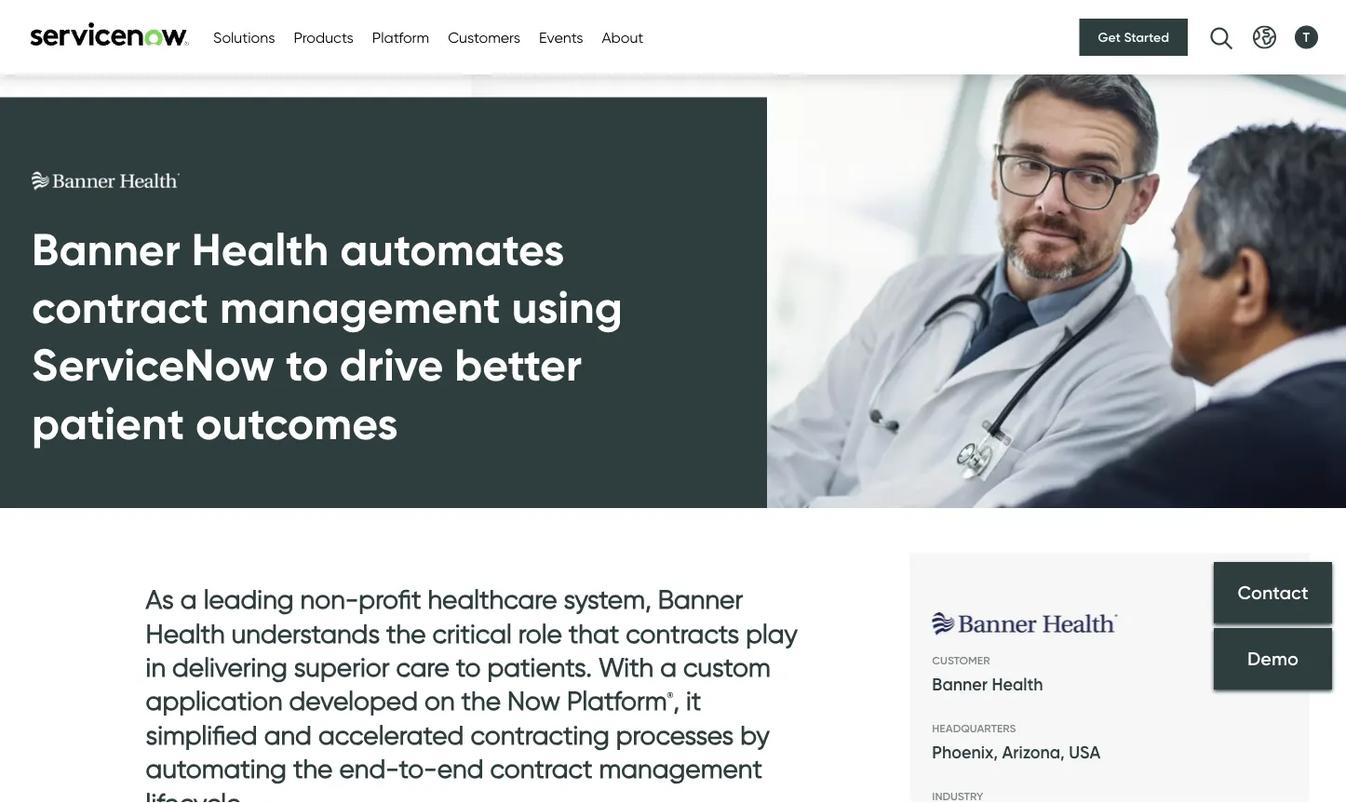 Task type: vqa. For each thing, say whether or not it's contained in the screenshot.
RENOWNED
no



Task type: describe. For each thing, give the bounding box(es) containing it.
patient
[[32, 395, 185, 451]]

on
[[425, 686, 455, 717]]

superior
[[294, 652, 390, 683]]

application
[[146, 686, 283, 717]]

1 vertical spatial a
[[661, 652, 677, 683]]

customers button
[[448, 26, 521, 48]]

contracts
[[626, 618, 740, 649]]

non‑profit
[[300, 584, 421, 615]]

end‑to‑end
[[339, 753, 484, 785]]

®
[[667, 691, 674, 700]]

banner health automates contract management using servicenow to drive better patient outcomes
[[32, 221, 623, 451]]

health inside banner health automates contract management using servicenow to drive better patient outcomes
[[192, 221, 329, 277]]

developed
[[289, 686, 418, 717]]

banner inside customer banner health
[[933, 675, 988, 695]]

delivering
[[172, 652, 288, 683]]

health inside as a leading non‑profit healthcare system, banner health understands the critical role that contracts play in delivering superior care to patients. with a custom application developed on the now platform
[[146, 618, 225, 649]]

platform inside as a leading non‑profit healthcare system, banner health understands the critical role that contracts play in delivering superior care to patients. with a custom application developed on the now platform
[[567, 686, 667, 717]]

automating
[[146, 753, 287, 785]]

critical
[[433, 618, 512, 649]]

using
[[512, 279, 623, 335]]

about button
[[602, 26, 644, 48]]

processes
[[616, 720, 734, 751]]

simplified
[[146, 720, 258, 751]]

solutions
[[213, 28, 275, 46]]

demo
[[1248, 648, 1299, 671]]

2 horizontal spatial the
[[462, 686, 501, 717]]

phoenix,
[[933, 743, 999, 763]]

arizona,
[[1003, 743, 1065, 763]]

, it simplified and accelerated contracting processes by automating the end‑to‑end contract management lifecycle.
[[146, 686, 770, 804]]

automates
[[340, 221, 565, 277]]

customers
[[448, 28, 521, 46]]

products button
[[294, 26, 354, 48]]

now
[[508, 686, 561, 717]]

care
[[396, 652, 450, 683]]

the for accelerated
[[293, 753, 333, 785]]

solutions button
[[213, 26, 275, 48]]

leading
[[204, 584, 294, 615]]

it
[[686, 686, 702, 717]]

healthcare
[[428, 584, 557, 615]]

contract inside banner health automates contract management using servicenow to drive better patient outcomes
[[32, 279, 209, 335]]

contract inside the , it simplified and accelerated contracting processes by automating the end‑to‑end contract management lifecycle.
[[490, 753, 593, 785]]

management inside banner health automates contract management using servicenow to drive better patient outcomes
[[220, 279, 501, 335]]

role
[[519, 618, 562, 649]]

contact link
[[1215, 563, 1333, 624]]

outcomes
[[196, 395, 398, 451]]

health inside customer banner health
[[992, 675, 1044, 695]]

about
[[602, 28, 644, 46]]

started
[[1125, 29, 1170, 45]]

system,
[[564, 584, 652, 615]]



Task type: locate. For each thing, give the bounding box(es) containing it.
to inside banner health automates contract management using servicenow to drive better patient outcomes
[[286, 337, 329, 393]]

0 vertical spatial a
[[181, 584, 197, 615]]

0 vertical spatial banner
[[32, 221, 181, 277]]

patients.
[[488, 652, 592, 683]]

0 horizontal spatial to
[[286, 337, 329, 393]]

get
[[1099, 29, 1121, 45]]

banner
[[32, 221, 181, 277], [658, 584, 743, 615], [933, 675, 988, 695]]

0 horizontal spatial banner
[[32, 221, 181, 277]]

the
[[387, 618, 426, 649], [462, 686, 501, 717], [293, 753, 333, 785]]

to up outcomes
[[286, 337, 329, 393]]

1 horizontal spatial management
[[599, 753, 763, 785]]

1 vertical spatial health
[[146, 618, 225, 649]]

1 vertical spatial management
[[599, 753, 763, 785]]

usa
[[1070, 743, 1101, 763]]

events
[[539, 28, 583, 46]]

headquarters
[[933, 722, 1017, 736]]

health
[[192, 221, 329, 277], [146, 618, 225, 649], [992, 675, 1044, 695]]

0 vertical spatial health
[[192, 221, 329, 277]]

1 horizontal spatial a
[[661, 652, 677, 683]]

and
[[264, 720, 312, 751]]

accelerated
[[318, 720, 464, 751]]

as
[[146, 584, 174, 615]]

2 vertical spatial the
[[293, 753, 333, 785]]

with
[[599, 652, 654, 683]]

platform right products
[[372, 28, 430, 46]]

0 vertical spatial the
[[387, 618, 426, 649]]

0 vertical spatial platform
[[372, 28, 430, 46]]

0 horizontal spatial a
[[181, 584, 197, 615]]

management down processes
[[599, 753, 763, 785]]

0 horizontal spatial the
[[293, 753, 333, 785]]

the inside the , it simplified and accelerated contracting processes by automating the end‑to‑end contract management lifecycle.
[[293, 753, 333, 785]]

contact
[[1238, 581, 1309, 604]]

contracting
[[471, 720, 610, 751]]

customer
[[933, 654, 991, 667]]

the up the care
[[387, 618, 426, 649]]

contract up servicenow
[[32, 279, 209, 335]]

0 horizontal spatial management
[[220, 279, 501, 335]]

lifecycle.
[[146, 787, 247, 804]]

0 vertical spatial contract
[[32, 279, 209, 335]]

get started
[[1099, 29, 1170, 45]]

2 horizontal spatial banner
[[933, 675, 988, 695]]

servicenow image
[[28, 22, 191, 46]]

1 vertical spatial platform
[[567, 686, 667, 717]]

to
[[286, 337, 329, 393], [456, 652, 481, 683]]

understands
[[232, 618, 380, 649]]

play
[[746, 618, 798, 649]]

contract
[[32, 279, 209, 335], [490, 753, 593, 785]]

a up the ®
[[661, 652, 677, 683]]

management inside the , it simplified and accelerated contracting processes by automating the end‑to‑end contract management lifecycle.
[[599, 753, 763, 785]]

platform down with
[[567, 686, 667, 717]]

products
[[294, 28, 354, 46]]

1 vertical spatial contract
[[490, 753, 593, 785]]

0 vertical spatial management
[[220, 279, 501, 335]]

1 horizontal spatial platform
[[567, 686, 667, 717]]

a right as in the bottom left of the page
[[181, 584, 197, 615]]

2 vertical spatial banner
[[933, 675, 988, 695]]

1 vertical spatial banner
[[658, 584, 743, 615]]

as a leading non‑profit healthcare system, banner health understands the critical role that contracts play in delivering superior care to patients. with a custom application developed on the now platform
[[146, 584, 798, 717]]

0 horizontal spatial platform
[[372, 28, 430, 46]]

management
[[220, 279, 501, 335], [599, 753, 763, 785]]

to inside as a leading non‑profit healthcare system, banner health understands the critical role that contracts play in delivering superior care to patients. with a custom application developed on the now platform
[[456, 652, 481, 683]]

servicenow
[[32, 337, 275, 393]]

contract down contracting
[[490, 753, 593, 785]]

banner inside as a leading non‑profit healthcare system, banner health understands the critical role that contracts play in delivering superior care to patients. with a custom application developed on the now platform
[[658, 584, 743, 615]]

0 horizontal spatial contract
[[32, 279, 209, 335]]

1 vertical spatial to
[[456, 652, 481, 683]]

the for healthcare
[[387, 618, 426, 649]]

platform
[[372, 28, 430, 46], [567, 686, 667, 717]]

the right "on"
[[462, 686, 501, 717]]

1 horizontal spatial to
[[456, 652, 481, 683]]

the down and
[[293, 753, 333, 785]]

2 vertical spatial health
[[992, 675, 1044, 695]]

1 horizontal spatial banner
[[658, 584, 743, 615]]

events button
[[539, 26, 583, 48]]

demo link
[[1215, 629, 1333, 690]]

customer banner health
[[933, 654, 1044, 695]]

better
[[455, 337, 582, 393]]

1 vertical spatial the
[[462, 686, 501, 717]]

banner inside banner health automates contract management using servicenow to drive better patient outcomes
[[32, 221, 181, 277]]

1 horizontal spatial the
[[387, 618, 426, 649]]

1 horizontal spatial contract
[[490, 753, 593, 785]]

,
[[674, 686, 680, 717]]

0 vertical spatial to
[[286, 337, 329, 393]]

drive
[[340, 337, 444, 393]]

industry
[[933, 790, 984, 804]]

a
[[181, 584, 197, 615], [661, 652, 677, 683]]

to down critical on the bottom of page
[[456, 652, 481, 683]]

by
[[741, 720, 770, 751]]

that
[[569, 618, 620, 649]]

custom
[[684, 652, 771, 683]]

management up drive
[[220, 279, 501, 335]]

headquarters phoenix, arizona, usa
[[933, 722, 1101, 763]]

get started link
[[1080, 19, 1188, 56]]

in
[[146, 652, 166, 683]]

platform button
[[372, 26, 430, 48]]



